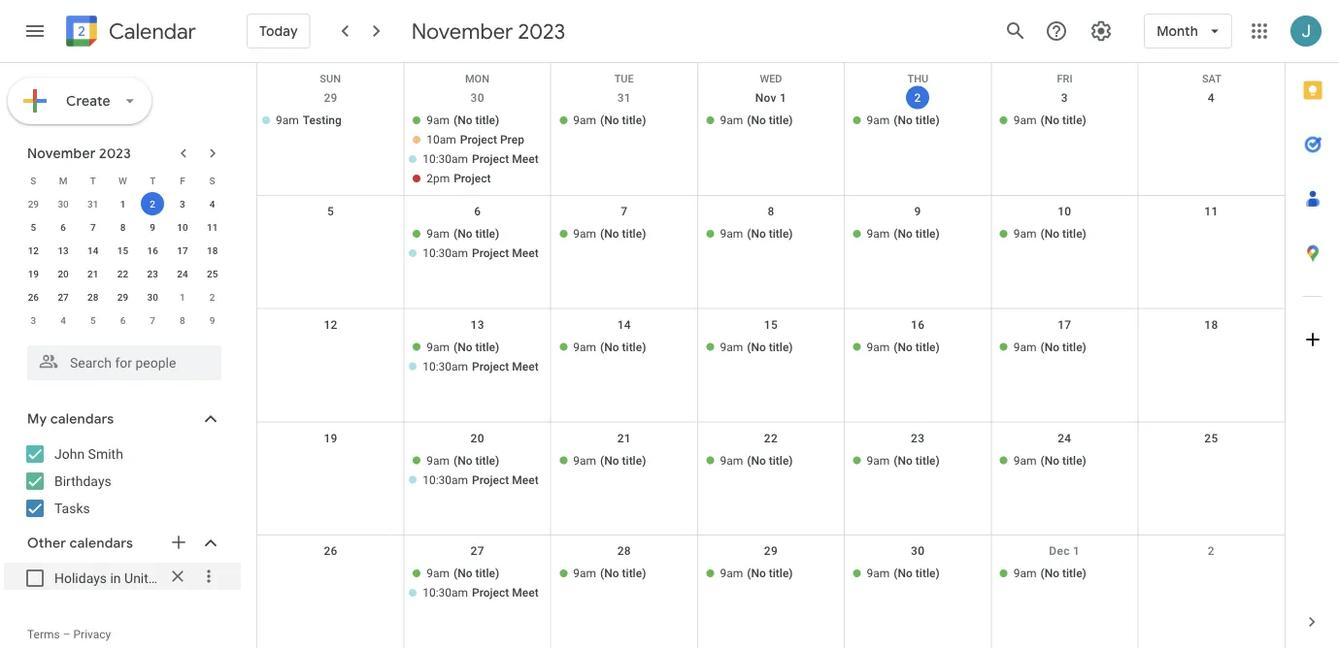 Task type: describe. For each thing, give the bounding box(es) containing it.
10 for sun
[[1058, 205, 1072, 218]]

wed
[[760, 73, 782, 85]]

10:30am project meeting for 13
[[423, 360, 555, 374]]

13 inside grid
[[471, 318, 484, 332]]

sun
[[320, 73, 341, 85]]

meeting for 27
[[512, 587, 555, 600]]

2pm project
[[427, 172, 491, 186]]

2 s from the left
[[209, 175, 215, 186]]

create button
[[8, 78, 151, 124]]

holidays in united states
[[54, 571, 205, 587]]

7 for november 2023
[[90, 221, 96, 233]]

create
[[66, 92, 111, 110]]

1 right nov
[[780, 91, 787, 105]]

my
[[27, 411, 47, 428]]

24 inside row group
[[177, 268, 188, 280]]

10:30am for 13
[[423, 360, 468, 374]]

6 inside row
[[120, 315, 126, 326]]

states
[[167, 571, 205, 587]]

27 for dec 1
[[471, 545, 484, 559]]

december 1 element
[[171, 286, 194, 309]]

0 horizontal spatial november 2023
[[27, 145, 131, 162]]

28 for dec 1
[[617, 545, 631, 559]]

john
[[54, 446, 85, 462]]

27 for 1
[[58, 291, 69, 303]]

13 element
[[52, 239, 75, 262]]

8 for sun
[[768, 205, 775, 218]]

mon
[[465, 73, 489, 85]]

16 inside grid
[[911, 318, 925, 332]]

project for 13
[[472, 360, 509, 374]]

terms link
[[27, 628, 60, 642]]

16 inside row group
[[147, 245, 158, 256]]

meeting for 13
[[512, 360, 555, 374]]

10 element
[[171, 216, 194, 239]]

9 for sun
[[914, 205, 921, 218]]

calendars for other calendars
[[70, 535, 133, 553]]

1 vertical spatial 17
[[1058, 318, 1072, 332]]

–
[[63, 628, 70, 642]]

24 inside grid
[[1058, 432, 1072, 445]]

10:30am for 27
[[423, 587, 468, 600]]

row containing 3
[[18, 309, 227, 332]]

october 31 element
[[81, 192, 105, 216]]

calendar
[[109, 18, 196, 45]]

main drawer image
[[23, 19, 47, 43]]

calendar element
[[62, 12, 196, 54]]

14 inside 14 element
[[87, 245, 99, 256]]

december 9 element
[[201, 309, 224, 332]]

10am
[[427, 133, 456, 147]]

23 element
[[141, 262, 164, 286]]

0 vertical spatial 2023
[[518, 17, 566, 45]]

3 for 1
[[180, 198, 185, 210]]

in
[[110, 571, 121, 587]]

row containing s
[[18, 169, 227, 192]]

20 inside 20 element
[[58, 268, 69, 280]]

4 inside december 4 element
[[60, 315, 66, 326]]

dec 1
[[1049, 545, 1080, 559]]

w
[[119, 175, 127, 186]]

2 t from the left
[[150, 175, 156, 186]]

my calendars list
[[4, 439, 241, 524]]

30 element
[[141, 286, 164, 309]]

dec
[[1049, 545, 1070, 559]]

1 down 24 element
[[180, 291, 185, 303]]

other calendars
[[27, 535, 133, 553]]

tasks
[[54, 501, 90, 517]]

26 element
[[22, 286, 45, 309]]

1 horizontal spatial 9
[[210, 315, 215, 326]]

4 for nov 1
[[1208, 91, 1215, 105]]

privacy link
[[73, 628, 111, 642]]

9 for november 2023
[[150, 221, 155, 233]]

calendars for my calendars
[[50, 411, 114, 428]]

29 element
[[111, 286, 135, 309]]

28 element
[[81, 286, 105, 309]]

23 inside 23 element
[[147, 268, 158, 280]]

1 horizontal spatial november
[[412, 17, 513, 45]]

10:30am for 6
[[423, 246, 468, 260]]

6 for november 2023
[[60, 221, 66, 233]]

2 inside cell
[[150, 198, 155, 210]]

december 5 element
[[81, 309, 105, 332]]

2, today element
[[141, 192, 164, 216]]

9am (no title) inside cell
[[427, 114, 499, 127]]

20 inside grid
[[471, 432, 484, 445]]

terms
[[27, 628, 60, 642]]

10:30am project meeting for 20
[[423, 473, 555, 487]]

october 29 element
[[22, 192, 45, 216]]

meeting for 6
[[512, 246, 555, 260]]

1 t from the left
[[90, 175, 96, 186]]

18 inside grid
[[1205, 318, 1218, 332]]

1 down w
[[120, 198, 126, 210]]

today
[[259, 22, 298, 40]]

birthdays
[[54, 473, 111, 490]]

7 inside december 7 element
[[150, 315, 155, 326]]

21 inside row group
[[87, 268, 99, 280]]

december 6 element
[[111, 309, 135, 332]]

3 for nov 1
[[1061, 91, 1068, 105]]

0 horizontal spatial november
[[27, 145, 96, 162]]

15 element
[[111, 239, 135, 262]]

1 vertical spatial 2023
[[99, 145, 131, 162]]

9am inside cell
[[427, 114, 450, 127]]

holidays in united states list item
[[4, 561, 241, 594]]

14 element
[[81, 239, 105, 262]]

november 2023 grid
[[18, 169, 227, 332]]

terms – privacy
[[27, 628, 111, 642]]

calendar heading
[[105, 18, 196, 45]]

thu
[[908, 73, 929, 85]]

10am project prep
[[427, 133, 524, 147]]

21 inside grid
[[617, 432, 631, 445]]

21 element
[[81, 262, 105, 286]]



Task type: locate. For each thing, give the bounding box(es) containing it.
6 up 13 element
[[60, 221, 66, 233]]

0 horizontal spatial 16
[[147, 245, 158, 256]]

2 vertical spatial 3
[[31, 315, 36, 326]]

4 meeting from the top
[[512, 473, 555, 487]]

11 element
[[201, 216, 224, 239]]

1 horizontal spatial november 2023
[[412, 17, 566, 45]]

1
[[780, 91, 787, 105], [120, 198, 126, 210], [180, 291, 185, 303], [1073, 545, 1080, 559]]

1 vertical spatial 25
[[1205, 432, 1218, 445]]

10
[[1058, 205, 1072, 218], [177, 221, 188, 233]]

15 inside 15 element
[[117, 245, 128, 256]]

my calendars
[[27, 411, 114, 428]]

17 element
[[171, 239, 194, 262]]

1 vertical spatial november
[[27, 145, 96, 162]]

2 horizontal spatial 5
[[327, 205, 334, 218]]

november 2023
[[412, 17, 566, 45], [27, 145, 131, 162]]

1 horizontal spatial 10
[[1058, 205, 1072, 218]]

0 horizontal spatial 14
[[87, 245, 99, 256]]

john smith
[[54, 446, 123, 462]]

19
[[28, 268, 39, 280], [324, 432, 338, 445]]

0 horizontal spatial 15
[[117, 245, 128, 256]]

28
[[87, 291, 99, 303], [617, 545, 631, 559]]

3 down f on the top left
[[180, 198, 185, 210]]

1 vertical spatial november 2023
[[27, 145, 131, 162]]

1 horizontal spatial s
[[209, 175, 215, 186]]

0 vertical spatial 16
[[147, 245, 158, 256]]

3
[[1061, 91, 1068, 105], [180, 198, 185, 210], [31, 315, 36, 326]]

22 inside row group
[[117, 268, 128, 280]]

0 vertical spatial 25
[[207, 268, 218, 280]]

3 inside 'element'
[[31, 315, 36, 326]]

0 horizontal spatial 28
[[87, 291, 99, 303]]

nov
[[755, 91, 777, 105]]

5 down 28 element
[[90, 315, 96, 326]]

11 inside grid
[[1205, 205, 1218, 218]]

1 horizontal spatial 20
[[471, 432, 484, 445]]

1 vertical spatial 5
[[31, 221, 36, 233]]

2 inside "element"
[[210, 291, 215, 303]]

0 horizontal spatial 5
[[31, 221, 36, 233]]

0 vertical spatial 24
[[177, 268, 188, 280]]

project for 30
[[460, 133, 497, 147]]

december 2 element
[[201, 286, 224, 309]]

1 horizontal spatial 23
[[911, 432, 925, 445]]

30
[[471, 91, 484, 105], [58, 198, 69, 210], [147, 291, 158, 303], [911, 545, 925, 559]]

10:30am
[[423, 152, 468, 166], [423, 246, 468, 260], [423, 360, 468, 374], [423, 473, 468, 487], [423, 587, 468, 600]]

t up '2' cell
[[150, 175, 156, 186]]

2 vertical spatial 6
[[120, 315, 126, 326]]

5 inside row
[[90, 315, 96, 326]]

3 10:30am project meeting from the top
[[423, 360, 555, 374]]

4 for 1
[[210, 198, 215, 210]]

0 horizontal spatial s
[[30, 175, 36, 186]]

1 vertical spatial 3
[[180, 198, 185, 210]]

smith
[[88, 446, 123, 462]]

row containing 29
[[18, 192, 227, 216]]

1 10:30am from the top
[[423, 152, 468, 166]]

2 vertical spatial 8
[[180, 315, 185, 326]]

10 inside row group
[[177, 221, 188, 233]]

settings menu image
[[1090, 19, 1113, 43]]

december 4 element
[[52, 309, 75, 332]]

2 vertical spatial 7
[[150, 315, 155, 326]]

2 horizontal spatial 6
[[474, 205, 481, 218]]

9am
[[276, 114, 299, 127], [427, 114, 450, 127], [573, 114, 596, 127], [720, 114, 743, 127], [867, 114, 890, 127], [1014, 114, 1037, 127], [427, 227, 450, 241], [573, 227, 596, 241], [720, 227, 743, 241], [867, 227, 890, 241], [1014, 227, 1037, 241], [427, 341, 450, 354], [573, 341, 596, 354], [720, 341, 743, 354], [867, 341, 890, 354], [1014, 341, 1037, 354], [427, 454, 450, 468], [573, 454, 596, 468], [720, 454, 743, 468], [867, 454, 890, 468], [1014, 454, 1037, 468], [427, 567, 450, 581], [573, 567, 596, 581], [720, 567, 743, 581], [867, 567, 890, 581], [1014, 567, 1037, 581]]

1 vertical spatial 7
[[90, 221, 96, 233]]

8 inside december 8 "element"
[[180, 315, 185, 326]]

0 vertical spatial calendars
[[50, 411, 114, 428]]

10:30am for 20
[[423, 473, 468, 487]]

(no inside cell
[[454, 114, 473, 127]]

1 s from the left
[[30, 175, 36, 186]]

0 vertical spatial 23
[[147, 268, 158, 280]]

other
[[27, 535, 66, 553]]

0 horizontal spatial 20
[[58, 268, 69, 280]]

17 inside "element"
[[177, 245, 188, 256]]

t
[[90, 175, 96, 186], [150, 175, 156, 186]]

0 vertical spatial 13
[[58, 245, 69, 256]]

15
[[117, 245, 128, 256], [764, 318, 778, 332]]

27 inside row group
[[58, 291, 69, 303]]

october 30 element
[[52, 192, 75, 216]]

1 horizontal spatial 2023
[[518, 17, 566, 45]]

month button
[[1144, 8, 1233, 54]]

1 vertical spatial 18
[[1205, 318, 1218, 332]]

22 inside grid
[[764, 432, 778, 445]]

row containing sun
[[257, 63, 1285, 85]]

25 inside grid
[[1205, 432, 1218, 445]]

29
[[324, 91, 338, 105], [28, 198, 39, 210], [117, 291, 128, 303], [764, 545, 778, 559]]

8 for november 2023
[[120, 221, 126, 233]]

1 horizontal spatial 28
[[617, 545, 631, 559]]

6 down 29 element
[[120, 315, 126, 326]]

5 10:30am project meeting from the top
[[423, 587, 555, 600]]

26
[[28, 291, 39, 303], [324, 545, 338, 559]]

26 inside grid
[[324, 545, 338, 559]]

united
[[124, 571, 163, 587]]

1 horizontal spatial 27
[[471, 545, 484, 559]]

7 for sun
[[621, 205, 628, 218]]

25 inside row group
[[207, 268, 218, 280]]

title) inside cell
[[475, 114, 499, 127]]

1 horizontal spatial 4
[[210, 198, 215, 210]]

calendars
[[50, 411, 114, 428], [70, 535, 133, 553]]

3 down fri
[[1061, 91, 1068, 105]]

project
[[460, 133, 497, 147], [472, 152, 509, 166], [454, 172, 491, 186], [472, 246, 509, 260], [472, 360, 509, 374], [472, 473, 509, 487], [472, 587, 509, 600]]

1 horizontal spatial t
[[150, 175, 156, 186]]

0 vertical spatial 3
[[1061, 91, 1068, 105]]

0 vertical spatial november
[[412, 17, 513, 45]]

0 horizontal spatial t
[[90, 175, 96, 186]]

0 horizontal spatial 17
[[177, 245, 188, 256]]

november
[[412, 17, 513, 45], [27, 145, 96, 162]]

2 vertical spatial 4
[[60, 315, 66, 326]]

19 inside "element"
[[28, 268, 39, 280]]

row group containing 29
[[18, 192, 227, 332]]

title)
[[475, 114, 499, 127], [622, 114, 646, 127], [769, 114, 793, 127], [916, 114, 940, 127], [1063, 114, 1087, 127], [475, 227, 499, 241], [622, 227, 646, 241], [769, 227, 793, 241], [916, 227, 940, 241], [1063, 227, 1087, 241], [475, 341, 499, 354], [622, 341, 646, 354], [769, 341, 793, 354], [916, 341, 940, 354], [1063, 341, 1087, 354], [475, 454, 499, 468], [622, 454, 646, 468], [769, 454, 793, 468], [916, 454, 940, 468], [1063, 454, 1087, 468], [475, 567, 499, 581], [622, 567, 646, 581], [769, 567, 793, 581], [916, 567, 940, 581], [1063, 567, 1087, 581]]

0 horizontal spatial 4
[[60, 315, 66, 326]]

5 up 12 element
[[31, 221, 36, 233]]

5 for sun
[[327, 205, 334, 218]]

sat
[[1202, 73, 1222, 85]]

19 element
[[22, 262, 45, 286]]

0 horizontal spatial 27
[[58, 291, 69, 303]]

1 vertical spatial 24
[[1058, 432, 1072, 445]]

tue
[[614, 73, 634, 85]]

4 up 11 element
[[210, 198, 215, 210]]

4 down 27 element
[[60, 315, 66, 326]]

24
[[177, 268, 188, 280], [1058, 432, 1072, 445]]

4 inside grid
[[1208, 91, 1215, 105]]

1 meeting from the top
[[512, 152, 555, 166]]

10 inside grid
[[1058, 205, 1072, 218]]

1 vertical spatial 23
[[911, 432, 925, 445]]

0 vertical spatial 6
[[474, 205, 481, 218]]

other calendars button
[[4, 528, 241, 559]]

17
[[177, 245, 188, 256], [1058, 318, 1072, 332]]

31 inside november 2023 grid
[[87, 198, 99, 210]]

11 for sun
[[1205, 205, 1218, 218]]

0 horizontal spatial 6
[[60, 221, 66, 233]]

meeting
[[512, 152, 555, 166], [512, 246, 555, 260], [512, 360, 555, 374], [512, 473, 555, 487], [512, 587, 555, 600]]

None search field
[[0, 338, 241, 381]]

1 horizontal spatial 3
[[180, 198, 185, 210]]

5 10:30am from the top
[[423, 587, 468, 600]]

9
[[914, 205, 921, 218], [150, 221, 155, 233], [210, 315, 215, 326]]

1 vertical spatial 10
[[177, 221, 188, 233]]

9am (no title)
[[427, 114, 499, 127], [573, 114, 646, 127], [720, 114, 793, 127], [867, 114, 940, 127], [1014, 114, 1087, 127], [427, 227, 499, 241], [573, 227, 646, 241], [720, 227, 793, 241], [867, 227, 940, 241], [1014, 227, 1087, 241], [427, 341, 499, 354], [573, 341, 646, 354], [720, 341, 793, 354], [867, 341, 940, 354], [1014, 341, 1087, 354], [427, 454, 499, 468], [573, 454, 646, 468], [720, 454, 793, 468], [867, 454, 940, 468], [1014, 454, 1087, 468], [427, 567, 499, 581], [573, 567, 646, 581], [720, 567, 793, 581], [867, 567, 940, 581], [1014, 567, 1087, 581]]

0 horizontal spatial 24
[[177, 268, 188, 280]]

4 10:30am project meeting from the top
[[423, 473, 555, 487]]

13
[[58, 245, 69, 256], [471, 318, 484, 332]]

grid
[[256, 63, 1285, 650]]

26 for dec 1
[[324, 545, 338, 559]]

0 horizontal spatial 25
[[207, 268, 218, 280]]

row group
[[18, 192, 227, 332]]

7
[[621, 205, 628, 218], [90, 221, 96, 233], [150, 315, 155, 326]]

5
[[327, 205, 334, 218], [31, 221, 36, 233], [90, 315, 96, 326]]

0 horizontal spatial 19
[[28, 268, 39, 280]]

12 inside 12 element
[[28, 245, 39, 256]]

m
[[59, 175, 67, 186]]

4
[[1208, 91, 1215, 105], [210, 198, 215, 210], [60, 315, 66, 326]]

11 for november 2023
[[207, 221, 218, 233]]

meeting for 20
[[512, 473, 555, 487]]

0 horizontal spatial 8
[[120, 221, 126, 233]]

5 for november 2023
[[31, 221, 36, 233]]

today button
[[247, 8, 311, 54]]

0 vertical spatial november 2023
[[412, 17, 566, 45]]

fri
[[1057, 73, 1073, 85]]

project for 27
[[472, 587, 509, 600]]

0 horizontal spatial 3
[[31, 315, 36, 326]]

meeting inside row
[[512, 152, 555, 166]]

f
[[180, 175, 185, 186]]

1 vertical spatial 27
[[471, 545, 484, 559]]

cell inside row
[[404, 112, 555, 189]]

s
[[30, 175, 36, 186], [209, 175, 215, 186]]

2 10:30am from the top
[[423, 246, 468, 260]]

25 element
[[201, 262, 224, 286]]

0 vertical spatial 14
[[87, 245, 99, 256]]

my calendars button
[[4, 404, 241, 435]]

1 horizontal spatial 11
[[1205, 205, 1218, 218]]

0 horizontal spatial 12
[[28, 245, 39, 256]]

18
[[207, 245, 218, 256], [1205, 318, 1218, 332]]

december 7 element
[[141, 309, 164, 332]]

12 element
[[22, 239, 45, 262]]

5 down testing
[[327, 205, 334, 218]]

12 inside grid
[[324, 318, 338, 332]]

31 right the october 30 element at left
[[87, 198, 99, 210]]

10:30am project meeting inside cell
[[423, 152, 555, 166]]

0 horizontal spatial 21
[[87, 268, 99, 280]]

1 horizontal spatial 8
[[180, 315, 185, 326]]

calendars up in
[[70, 535, 133, 553]]

project for 20
[[472, 473, 509, 487]]

5 inside grid
[[327, 205, 334, 218]]

4 down sat
[[1208, 91, 1215, 105]]

t up october 31 element
[[90, 175, 96, 186]]

10:30am project meeting for 6
[[423, 246, 555, 260]]

november 2023 up m
[[27, 145, 131, 162]]

26 for 1
[[28, 291, 39, 303]]

10:30am project meeting for 27
[[423, 587, 555, 600]]

row
[[257, 63, 1285, 85], [257, 83, 1285, 196], [18, 169, 227, 192], [18, 192, 227, 216], [257, 196, 1285, 309], [18, 216, 227, 239], [18, 239, 227, 262], [18, 262, 227, 286], [18, 286, 227, 309], [18, 309, 227, 332], [257, 309, 1285, 423], [257, 423, 1285, 536], [257, 536, 1285, 650]]

1 horizontal spatial 18
[[1205, 318, 1218, 332]]

1 right "dec"
[[1073, 545, 1080, 559]]

12
[[28, 245, 39, 256], [324, 318, 338, 332]]

2 cell
[[138, 192, 168, 216]]

2 horizontal spatial 8
[[768, 205, 775, 218]]

31 down tue
[[617, 91, 631, 105]]

6 for sun
[[474, 205, 481, 218]]

holidays
[[54, 571, 107, 587]]

s up october 29 element
[[30, 175, 36, 186]]

18 element
[[201, 239, 224, 262]]

16 element
[[141, 239, 164, 262]]

1 vertical spatial 15
[[764, 318, 778, 332]]

19 inside grid
[[324, 432, 338, 445]]

0 vertical spatial 20
[[58, 268, 69, 280]]

14 inside grid
[[617, 318, 631, 332]]

(no
[[454, 114, 473, 127], [600, 114, 619, 127], [747, 114, 766, 127], [894, 114, 913, 127], [1041, 114, 1060, 127], [454, 227, 473, 241], [600, 227, 619, 241], [747, 227, 766, 241], [894, 227, 913, 241], [1041, 227, 1060, 241], [454, 341, 473, 354], [600, 341, 619, 354], [747, 341, 766, 354], [894, 341, 913, 354], [1041, 341, 1060, 354], [454, 454, 473, 468], [600, 454, 619, 468], [747, 454, 766, 468], [894, 454, 913, 468], [1041, 454, 1060, 468], [454, 567, 473, 581], [600, 567, 619, 581], [747, 567, 766, 581], [894, 567, 913, 581], [1041, 567, 1060, 581]]

20 element
[[52, 262, 75, 286]]

10:30am project meeting
[[423, 152, 555, 166], [423, 246, 555, 260], [423, 360, 555, 374], [423, 473, 555, 487], [423, 587, 555, 600]]

3 meeting from the top
[[512, 360, 555, 374]]

3 down 26 element
[[31, 315, 36, 326]]

0 horizontal spatial 31
[[87, 198, 99, 210]]

cell
[[404, 112, 555, 189], [257, 225, 404, 264], [404, 225, 555, 264], [257, 339, 404, 377], [404, 339, 555, 377], [257, 452, 404, 491], [404, 452, 555, 491], [257, 565, 404, 604], [404, 565, 555, 604], [1138, 565, 1285, 604]]

31 for nov 1
[[617, 91, 631, 105]]

0 vertical spatial 26
[[28, 291, 39, 303]]

row containing 2
[[257, 83, 1285, 196]]

2 horizontal spatial 7
[[621, 205, 628, 218]]

11
[[1205, 205, 1218, 218], [207, 221, 218, 233]]

0 horizontal spatial 10
[[177, 221, 188, 233]]

2 horizontal spatial 4
[[1208, 91, 1215, 105]]

month
[[1157, 22, 1199, 40]]

1 vertical spatial calendars
[[70, 535, 133, 553]]

1 horizontal spatial 13
[[471, 318, 484, 332]]

privacy
[[73, 628, 111, 642]]

1 vertical spatial 26
[[324, 545, 338, 559]]

1 horizontal spatial 26
[[324, 545, 338, 559]]

2 meeting from the top
[[512, 246, 555, 260]]

Search for people text field
[[39, 346, 210, 381]]

calendars up john smith
[[50, 411, 114, 428]]

december 8 element
[[171, 309, 194, 332]]

3 10:30am from the top
[[423, 360, 468, 374]]

11 inside row group
[[207, 221, 218, 233]]

december 3 element
[[22, 309, 45, 332]]

21
[[87, 268, 99, 280], [617, 432, 631, 445]]

0 vertical spatial 12
[[28, 245, 39, 256]]

5 meeting from the top
[[512, 587, 555, 600]]

31
[[617, 91, 631, 105], [87, 198, 99, 210]]

31 for 1
[[87, 198, 99, 210]]

2 horizontal spatial 3
[[1061, 91, 1068, 105]]

23 inside grid
[[911, 432, 925, 445]]

16
[[147, 245, 158, 256], [911, 318, 925, 332]]

november 2023 up mon on the top left of the page
[[412, 17, 566, 45]]

13 inside row group
[[58, 245, 69, 256]]

22 element
[[111, 262, 135, 286]]

tab list
[[1286, 63, 1339, 595]]

20
[[58, 268, 69, 280], [471, 432, 484, 445]]

25
[[207, 268, 218, 280], [1205, 432, 1218, 445]]

8
[[768, 205, 775, 218], [120, 221, 126, 233], [180, 315, 185, 326]]

grid containing 2
[[256, 63, 1285, 650]]

prep
[[500, 133, 524, 147]]

24 element
[[171, 262, 194, 286]]

testing
[[303, 114, 342, 127]]

2 10:30am project meeting from the top
[[423, 246, 555, 260]]

6 inside grid
[[474, 205, 481, 218]]

s right f on the top left
[[209, 175, 215, 186]]

0 vertical spatial 21
[[87, 268, 99, 280]]

9am testing
[[276, 114, 342, 127]]

0 vertical spatial 9
[[914, 205, 921, 218]]

0 vertical spatial 17
[[177, 245, 188, 256]]

4 10:30am from the top
[[423, 473, 468, 487]]

0 vertical spatial 19
[[28, 268, 39, 280]]

6 down 2pm project
[[474, 205, 481, 218]]

2023
[[518, 17, 566, 45], [99, 145, 131, 162]]

1 horizontal spatial 5
[[90, 315, 96, 326]]

22
[[117, 268, 128, 280], [764, 432, 778, 445]]

1 vertical spatial 14
[[617, 318, 631, 332]]

add other calendars image
[[169, 533, 188, 553]]

0 horizontal spatial 7
[[90, 221, 96, 233]]

1 vertical spatial 12
[[324, 318, 338, 332]]

0 horizontal spatial 18
[[207, 245, 218, 256]]

27 inside grid
[[471, 545, 484, 559]]

november up mon on the top left of the page
[[412, 17, 513, 45]]

2 vertical spatial 5
[[90, 315, 96, 326]]

10 for november 2023
[[177, 221, 188, 233]]

2 horizontal spatial 9
[[914, 205, 921, 218]]

27 element
[[52, 286, 75, 309]]

0 horizontal spatial 13
[[58, 245, 69, 256]]

1 10:30am project meeting from the top
[[423, 152, 555, 166]]

project for 6
[[472, 246, 509, 260]]

0 vertical spatial 8
[[768, 205, 775, 218]]

28 for 1
[[87, 291, 99, 303]]

0 vertical spatial 4
[[1208, 91, 1215, 105]]

27
[[58, 291, 69, 303], [471, 545, 484, 559]]

1 vertical spatial 13
[[471, 318, 484, 332]]

28 inside row group
[[87, 291, 99, 303]]

23
[[147, 268, 158, 280], [911, 432, 925, 445]]

2 vertical spatial 9
[[210, 315, 215, 326]]

6
[[474, 205, 481, 218], [60, 221, 66, 233], [120, 315, 126, 326]]

1 vertical spatial 20
[[471, 432, 484, 445]]

0 horizontal spatial 9
[[150, 221, 155, 233]]

1 horizontal spatial 15
[[764, 318, 778, 332]]

26 inside row group
[[28, 291, 39, 303]]

2pm
[[427, 172, 450, 186]]

1 horizontal spatial 25
[[1205, 432, 1218, 445]]

2
[[914, 91, 921, 104], [150, 198, 155, 210], [210, 291, 215, 303], [1208, 545, 1215, 559]]

0 horizontal spatial 11
[[207, 221, 218, 233]]

november up m
[[27, 145, 96, 162]]

18 inside row group
[[207, 245, 218, 256]]

nov 1
[[755, 91, 787, 105]]

14
[[87, 245, 99, 256], [617, 318, 631, 332]]

1 horizontal spatial 21
[[617, 432, 631, 445]]



Task type: vqa. For each thing, say whether or not it's contained in the screenshot.


